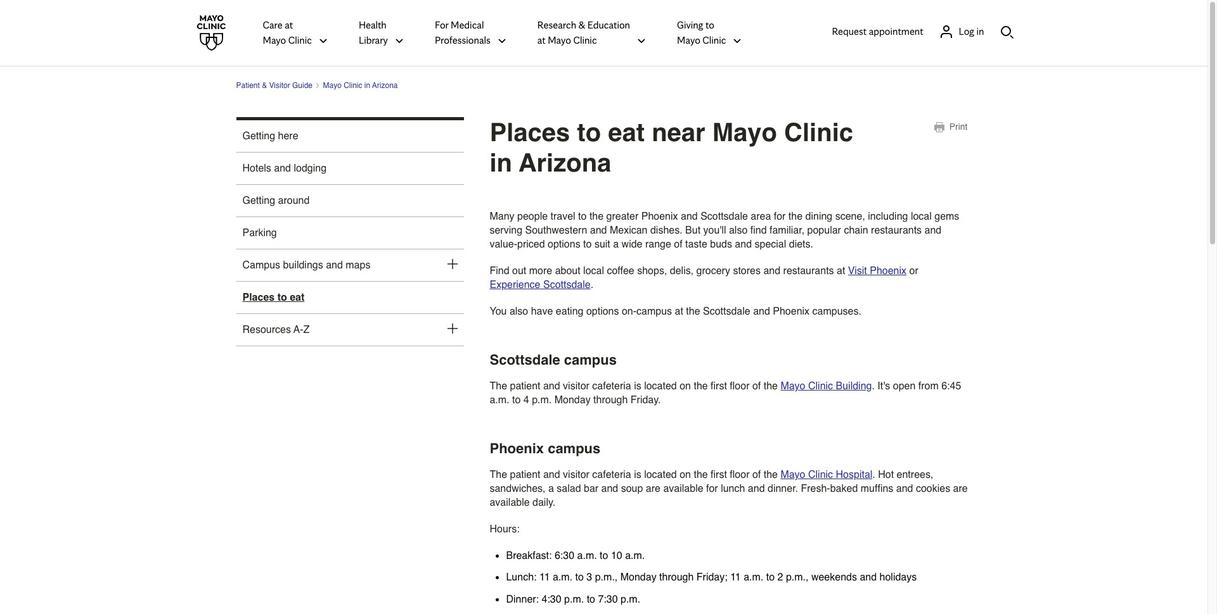 Task type: vqa. For each thing, say whether or not it's contained in the screenshot.
Friday.
yes



Task type: describe. For each thing, give the bounding box(es) containing it.
fresh-
[[801, 484, 830, 495]]

a inside many people travel to the greater phoenix and scottsdale area for the dining scene, including local gems serving southwestern and mexican dishes. but you'll also find familiar, popular chain restaurants and value-priced options to suit a wide range of taste buds and special diets.
[[613, 239, 619, 250]]

the patient and visitor cafeteria is located on the first floor of the mayo clinic hospital
[[490, 470, 873, 481]]

guide
[[292, 81, 313, 90]]

eating
[[556, 306, 584, 318]]

for inside . hot entrees, sandwiches, a salad bar and soup are available for lunch and dinner. fresh-baked muffins and cookies are available daily.
[[706, 484, 718, 495]]

southwestern
[[525, 225, 587, 236]]

dishes.
[[650, 225, 683, 236]]

. it's open from 6:45 a.m. to 4 p.m. monday through friday.
[[490, 381, 961, 406]]

scottsdale campus
[[490, 352, 617, 368]]

. for the patient and visitor cafeteria is located on the first floor of the mayo clinic hospital
[[873, 470, 875, 481]]

health library
[[359, 19, 388, 46]]

or
[[909, 266, 918, 277]]

many
[[490, 211, 515, 223]]

soup
[[621, 484, 643, 495]]

local inside find out more about local coffee shops, delis, grocery stores and restaurants at visit phoenix or experience scottsdale .
[[583, 266, 604, 277]]

appointment
[[869, 25, 923, 37]]

1 vertical spatial through
[[659, 573, 694, 584]]

phoenix campus
[[490, 441, 601, 457]]

arizona inside places to eat near mayo clinic in arizona
[[519, 148, 611, 178]]

buildings
[[283, 260, 323, 271]]

care
[[263, 19, 283, 31]]

mayo clinic hospital link
[[781, 470, 873, 481]]

a inside . hot entrees, sandwiches, a salad bar and soup are available for lunch and dinner. fresh-baked muffins and cookies are available daily.
[[548, 484, 554, 495]]

places to eat near mayo clinic in arizona article
[[490, 117, 972, 615]]

clinic inside places to eat near mayo clinic in arizona
[[784, 118, 853, 147]]

campus
[[242, 260, 280, 271]]

salad
[[557, 484, 581, 495]]

mayo clinic in arizona
[[323, 81, 398, 90]]

2 are from the left
[[953, 484, 968, 495]]

1 11 from the left
[[539, 573, 550, 584]]

about
[[555, 266, 581, 277]]

mayo clinic in arizona link
[[323, 81, 398, 90]]

through inside ". it's open from 6:45 a.m. to 4 p.m. monday through friday."
[[593, 395, 628, 406]]

2 p.m., from the left
[[786, 573, 809, 584]]

4
[[524, 395, 529, 406]]

phoenix inside find out more about local coffee shops, delis, grocery stores and restaurants at visit phoenix or experience scottsdale .
[[870, 266, 907, 277]]

and down the find
[[735, 239, 752, 250]]

getting here link
[[242, 129, 432, 143]]

a.m. right 10
[[625, 551, 645, 562]]

grocery
[[696, 266, 730, 277]]

and up but
[[681, 211, 698, 223]]

monday inside ". it's open from 6:45 a.m. to 4 p.m. monday through friday."
[[555, 395, 591, 406]]

2 11 from the left
[[730, 573, 741, 584]]

you also have eating options on-campus at the scottsdale and phoenix campuses.
[[490, 306, 862, 318]]

1 horizontal spatial options
[[586, 306, 619, 318]]

lunch:
[[506, 573, 537, 584]]

to inside ". it's open from 6:45 a.m. to 4 p.m. monday through friday."
[[512, 395, 521, 406]]

and down entrees,
[[896, 484, 913, 495]]

visit
[[848, 266, 867, 277]]

the patient and visitor cafeteria is located on the first floor of the mayo clinic building
[[490, 381, 872, 392]]

& for education
[[579, 19, 585, 31]]

friday;
[[697, 573, 728, 584]]

breakfast:
[[506, 551, 552, 562]]

muffins
[[861, 484, 893, 495]]

hot
[[878, 470, 894, 481]]

patient for a.m.
[[510, 381, 540, 392]]

campus for phoenix campus
[[548, 441, 601, 457]]

local inside many people travel to the greater phoenix and scottsdale area for the dining scene, including local gems serving southwestern and mexican dishes. but you'll also find familiar, popular chain restaurants and value-priced options to suit a wide range of taste buds and special diets.
[[911, 211, 932, 223]]

options inside many people travel to the greater phoenix and scottsdale area for the dining scene, including local gems serving southwestern and mexican dishes. but you'll also find familiar, popular chain restaurants and value-priced options to suit a wide range of taste buds and special diets.
[[548, 239, 581, 250]]

on for friday.
[[680, 381, 691, 392]]

a.m. inside ". it's open from 6:45 a.m. to 4 p.m. monday through friday."
[[490, 395, 509, 406]]

1 vertical spatial in
[[364, 81, 370, 90]]

including
[[868, 211, 908, 223]]

but
[[685, 225, 701, 236]]

restaurants inside find out more about local coffee shops, delis, grocery stores and restaurants at visit phoenix or experience scottsdale .
[[783, 266, 834, 277]]

campuses.
[[812, 306, 862, 318]]

getting around link
[[242, 194, 432, 208]]

out
[[512, 266, 526, 277]]

for medical professionals
[[435, 19, 491, 46]]

giving
[[677, 19, 703, 31]]

here
[[278, 131, 298, 142]]

located for through
[[644, 381, 677, 392]]

on-
[[622, 306, 637, 318]]

a.m. down 6:30
[[553, 573, 573, 584]]

log
[[959, 25, 974, 37]]

getting for getting here
[[242, 131, 275, 142]]

and inside find out more about local coffee shops, delis, grocery stores and restaurants at visit phoenix or experience scottsdale .
[[764, 266, 780, 277]]

and right the hotels on the left
[[274, 163, 291, 174]]

0 vertical spatial campus
[[637, 306, 672, 318]]

find out more about local coffee shops, delis, grocery stores and restaurants at visit phoenix or experience scottsdale .
[[490, 266, 918, 291]]

2 horizontal spatial p.m.
[[621, 595, 640, 606]]

diets.
[[789, 239, 813, 250]]

bar
[[584, 484, 599, 495]]

professionals
[[435, 34, 491, 46]]

scottsdale up 4
[[490, 352, 560, 368]]

area
[[751, 211, 771, 223]]

greater
[[606, 211, 639, 223]]

health library button
[[359, 17, 404, 49]]

a.m. left 2
[[744, 573, 764, 584]]

maps
[[346, 260, 370, 271]]

in inside places to eat near mayo clinic in arizona
[[490, 148, 512, 178]]

1 p.m., from the left
[[595, 573, 618, 584]]

cafeteria for monday
[[592, 381, 631, 392]]

mayo clinic building link
[[781, 381, 872, 392]]

people
[[517, 211, 548, 223]]

it's
[[878, 381, 890, 392]]

lunch: 11 a.m. to 3 p.m., monday through friday; 11 a.m. to 2 p.m., weekends and holidays
[[506, 573, 917, 584]]

located for available
[[644, 470, 677, 481]]

visitor for soup
[[563, 470, 590, 481]]

also inside many people travel to the greater phoenix and scottsdale area for the dining scene, including local gems serving southwestern and mexican dishes. but you'll also find familiar, popular chain restaurants and value-priced options to suit a wide range of taste buds and special diets.
[[729, 225, 748, 236]]

wide
[[622, 239, 643, 250]]

eat for places to eat near mayo clinic in arizona
[[608, 118, 645, 147]]

lunch
[[721, 484, 745, 495]]

resources a-z
[[242, 325, 310, 336]]

at inside care at mayo clinic
[[285, 19, 293, 31]]

visit phoenix link
[[848, 266, 907, 277]]

scottsdale inside find out more about local coffee shops, delis, grocery stores and restaurants at visit phoenix or experience scottsdale .
[[543, 280, 591, 291]]

baked
[[830, 484, 858, 495]]

p.m. inside ". it's open from 6:45 a.m. to 4 p.m. monday through friday."
[[532, 395, 552, 406]]

to inside places to eat link
[[277, 292, 287, 304]]

scottsdale down find out more about local coffee shops, delis, grocery stores and restaurants at visit phoenix or experience scottsdale .
[[703, 306, 750, 318]]

places for places to eat
[[242, 292, 275, 304]]

popular
[[807, 225, 841, 236]]

and down gems
[[925, 225, 942, 236]]

shops,
[[637, 266, 667, 277]]

restaurants inside many people travel to the greater phoenix and scottsdale area for the dining scene, including local gems serving southwestern and mexican dishes. but you'll also find familiar, popular chain restaurants and value-priced options to suit a wide range of taste buds and special diets.
[[871, 225, 922, 236]]

building
[[836, 381, 872, 392]]

around
[[278, 195, 310, 207]]

travel
[[551, 211, 575, 223]]

dinner: 4:30 p.m. to 7:30 p.m.
[[506, 595, 640, 606]]

clinic inside care at mayo clinic
[[288, 34, 312, 46]]

experience scottsdale link
[[490, 280, 591, 291]]

1 vertical spatial also
[[510, 306, 528, 318]]

serving
[[490, 225, 522, 236]]

and right bar
[[601, 484, 618, 495]]

dinner.
[[768, 484, 798, 495]]

clinic inside the giving to mayo clinic
[[703, 34, 726, 46]]

patient & visitor guide
[[236, 81, 313, 90]]

special
[[755, 239, 786, 250]]

log in link
[[939, 24, 984, 39]]

mayo inside places to eat near mayo clinic in arizona
[[712, 118, 777, 147]]

you
[[490, 306, 507, 318]]

chain
[[844, 225, 868, 236]]



Task type: locate. For each thing, give the bounding box(es) containing it.
0 vertical spatial on
[[680, 381, 691, 392]]

1 are from the left
[[646, 484, 661, 495]]

0 vertical spatial of
[[674, 239, 683, 250]]

options left on-
[[586, 306, 619, 318]]

1 located from the top
[[644, 381, 677, 392]]

arizona
[[372, 81, 398, 90], [519, 148, 611, 178]]

2 cafeteria from the top
[[592, 470, 631, 481]]

education
[[588, 19, 630, 31]]

cafeteria
[[592, 381, 631, 392], [592, 470, 631, 481]]

hours:
[[490, 524, 520, 536]]

hotels
[[242, 163, 271, 174]]

0 horizontal spatial eat
[[290, 292, 305, 304]]

scottsdale down about at top
[[543, 280, 591, 291]]

are right soup
[[646, 484, 661, 495]]

0 horizontal spatial available
[[490, 498, 530, 509]]

and left maps
[[326, 260, 343, 271]]

range
[[645, 239, 671, 250]]

1 vertical spatial floor
[[730, 470, 750, 481]]

first for for
[[711, 470, 727, 481]]

1 vertical spatial is
[[634, 470, 641, 481]]

from
[[918, 381, 939, 392]]

1 patient from the top
[[510, 381, 540, 392]]

scottsdale inside many people travel to the greater phoenix and scottsdale area for the dining scene, including local gems serving southwestern and mexican dishes. but you'll also find familiar, popular chain restaurants and value-priced options to suit a wide range of taste buds and special diets.
[[701, 211, 748, 223]]

0 vertical spatial first
[[711, 381, 727, 392]]

eat inside places to eat near mayo clinic in arizona
[[608, 118, 645, 147]]

a.m. up '3' on the left of the page
[[577, 551, 597, 562]]

campus buildings and maps link
[[242, 259, 432, 273]]

on
[[680, 381, 691, 392], [680, 470, 691, 481]]

1 horizontal spatial local
[[911, 211, 932, 223]]

.
[[591, 280, 593, 291], [872, 381, 875, 392], [873, 470, 875, 481]]

and up suit
[[590, 225, 607, 236]]

0 vertical spatial visitor
[[563, 381, 590, 392]]

0 horizontal spatial 11
[[539, 573, 550, 584]]

& for visitor
[[262, 81, 267, 90]]

1 vertical spatial arizona
[[519, 148, 611, 178]]

0 vertical spatial also
[[729, 225, 748, 236]]

1 horizontal spatial p.m.
[[564, 595, 584, 606]]

1 vertical spatial on
[[680, 470, 691, 481]]

getting for getting around
[[242, 195, 275, 207]]

1 getting from the top
[[242, 131, 275, 142]]

p.m. right 4
[[532, 395, 552, 406]]

scene,
[[835, 211, 865, 223]]

the down scottsdale campus
[[490, 381, 507, 392]]

visitor for p.m.
[[563, 381, 590, 392]]

arizona down library
[[372, 81, 398, 90]]

p.m. right "7:30"
[[621, 595, 640, 606]]

parking
[[242, 228, 277, 239]]

0 horizontal spatial p.m.
[[532, 395, 552, 406]]

1 horizontal spatial p.m.,
[[786, 573, 809, 584]]

0 vertical spatial eat
[[608, 118, 645, 147]]

stores
[[733, 266, 761, 277]]

1 vertical spatial .
[[872, 381, 875, 392]]

value-
[[490, 239, 517, 250]]

local left gems
[[911, 211, 932, 223]]

0 horizontal spatial local
[[583, 266, 604, 277]]

0 horizontal spatial arizona
[[372, 81, 398, 90]]

getting up parking
[[242, 195, 275, 207]]

is
[[634, 381, 641, 392], [634, 470, 641, 481]]

the
[[490, 381, 507, 392], [490, 470, 507, 481]]

11
[[539, 573, 550, 584], [730, 573, 741, 584]]

0 vertical spatial a
[[613, 239, 619, 250]]

options down southwestern
[[548, 239, 581, 250]]

places to eat link
[[242, 291, 432, 305]]

0 horizontal spatial &
[[262, 81, 267, 90]]

1 cafeteria from the top
[[592, 381, 631, 392]]

you'll
[[703, 225, 726, 236]]

places to eat near mayo clinic in arizona
[[490, 118, 853, 178]]

1 horizontal spatial available
[[663, 484, 703, 495]]

phoenix
[[641, 211, 678, 223], [870, 266, 907, 277], [773, 306, 810, 318], [490, 441, 544, 457]]

0 horizontal spatial in
[[364, 81, 370, 90]]

library
[[359, 34, 388, 46]]

scottsdale up you'll
[[701, 211, 748, 223]]

find
[[490, 266, 509, 277]]

0 vertical spatial through
[[593, 395, 628, 406]]

1 vertical spatial located
[[644, 470, 677, 481]]

a
[[613, 239, 619, 250], [548, 484, 554, 495]]

in right log
[[977, 25, 984, 37]]

campus for scottsdale campus
[[564, 352, 617, 368]]

7:30
[[598, 595, 618, 606]]

0 vertical spatial monday
[[555, 395, 591, 406]]

p.m., right '3' on the left of the page
[[595, 573, 618, 584]]

0 vertical spatial .
[[591, 280, 593, 291]]

0 vertical spatial getting
[[242, 131, 275, 142]]

1 on from the top
[[680, 381, 691, 392]]

11 right friday;
[[730, 573, 741, 584]]

1 vertical spatial options
[[586, 306, 619, 318]]

dining
[[805, 211, 833, 223]]

and down the stores
[[753, 306, 770, 318]]

0 vertical spatial available
[[663, 484, 703, 495]]

to
[[706, 19, 714, 31], [577, 118, 601, 147], [578, 211, 587, 223], [583, 239, 592, 250], [277, 292, 287, 304], [512, 395, 521, 406], [600, 551, 608, 562], [575, 573, 584, 584], [766, 573, 775, 584], [587, 595, 595, 606]]

is for available
[[634, 470, 641, 481]]

0 horizontal spatial places
[[242, 292, 275, 304]]

places inside places to eat near mayo clinic in arizona
[[490, 118, 570, 147]]

clinic inside the research & education at mayo clinic
[[573, 34, 597, 46]]

on for for
[[680, 470, 691, 481]]

1 vertical spatial restaurants
[[783, 266, 834, 277]]

in down library
[[364, 81, 370, 90]]

restaurants down "including"
[[871, 225, 922, 236]]

research
[[537, 19, 576, 31]]

print
[[950, 122, 968, 132]]

2 first from the top
[[711, 470, 727, 481]]

is up friday.
[[634, 381, 641, 392]]

weekends
[[811, 573, 857, 584]]

1 vertical spatial monday
[[620, 573, 657, 584]]

through left friday;
[[659, 573, 694, 584]]

also left the find
[[729, 225, 748, 236]]

at down research
[[537, 34, 546, 46]]

campus buildings and maps
[[242, 260, 370, 271]]

lodging
[[294, 163, 327, 174]]

also right you
[[510, 306, 528, 318]]

1 horizontal spatial arizona
[[519, 148, 611, 178]]

0 horizontal spatial also
[[510, 306, 528, 318]]

getting around
[[242, 195, 310, 207]]

1 vertical spatial first
[[711, 470, 727, 481]]

places to eat
[[242, 292, 305, 304]]

11 up "4:30"
[[539, 573, 550, 584]]

daily.
[[533, 498, 556, 509]]

of
[[674, 239, 683, 250], [752, 381, 761, 392], [752, 470, 761, 481]]

a up daily.
[[548, 484, 554, 495]]

for up familiar,
[[774, 211, 786, 223]]

the for . hot entrees, sandwiches, a salad bar and soup are available for lunch and dinner. fresh-baked muffins and cookies are available daily.
[[490, 470, 507, 481]]

0 horizontal spatial a
[[548, 484, 554, 495]]

cafeteria up friday.
[[592, 381, 631, 392]]

a.m. left 4
[[490, 395, 509, 406]]

0 horizontal spatial for
[[706, 484, 718, 495]]

many people travel to the greater phoenix and scottsdale area for the dining scene, including local gems serving southwestern and mexican dishes. but you'll also find familiar, popular chain restaurants and value-priced options to suit a wide range of taste buds and special diets.
[[490, 211, 959, 250]]

1 horizontal spatial through
[[659, 573, 694, 584]]

at
[[285, 19, 293, 31], [537, 34, 546, 46], [837, 266, 845, 277], [675, 306, 683, 318]]

eat left near
[[608, 118, 645, 147]]

are
[[646, 484, 661, 495], [953, 484, 968, 495]]

. inside find out more about local coffee shops, delis, grocery stores and restaurants at visit phoenix or experience scottsdale .
[[591, 280, 593, 291]]

cafeteria up soup
[[592, 470, 631, 481]]

phoenix left or
[[870, 266, 907, 277]]

p.m., right 2
[[786, 573, 809, 584]]

familiar,
[[770, 225, 805, 236]]

. inside . hot entrees, sandwiches, a salad bar and soup are available for lunch and dinner. fresh-baked muffins and cookies are available daily.
[[873, 470, 875, 481]]

of inside many people travel to the greater phoenix and scottsdale area for the dining scene, including local gems serving southwestern and mexican dishes. but you'll also find familiar, popular chain restaurants and value-priced options to suit a wide range of taste buds and special diets.
[[674, 239, 683, 250]]

1 horizontal spatial &
[[579, 19, 585, 31]]

for inside many people travel to the greater phoenix and scottsdale area for the dining scene, including local gems serving southwestern and mexican dishes. but you'll also find familiar, popular chain restaurants and value-priced options to suit a wide range of taste buds and special diets.
[[774, 211, 786, 223]]

friday.
[[631, 395, 661, 406]]

0 vertical spatial is
[[634, 381, 641, 392]]

the for . it's open from 6:45 a.m. to 4 p.m. monday through friday.
[[490, 381, 507, 392]]

campus up salad
[[548, 441, 601, 457]]

experience
[[490, 280, 540, 291]]

patient up sandwiches,
[[510, 470, 540, 481]]

& inside the research & education at mayo clinic
[[579, 19, 585, 31]]

1 vertical spatial visitor
[[563, 470, 590, 481]]

2 floor from the top
[[730, 470, 750, 481]]

in up "many"
[[490, 148, 512, 178]]

hotels and lodging link
[[242, 162, 432, 176]]

1 vertical spatial cafeteria
[[592, 470, 631, 481]]

& right research
[[579, 19, 585, 31]]

1 vertical spatial eat
[[290, 292, 305, 304]]

first
[[711, 381, 727, 392], [711, 470, 727, 481]]

a right suit
[[613, 239, 619, 250]]

2 vertical spatial .
[[873, 470, 875, 481]]

at inside the research & education at mayo clinic
[[537, 34, 546, 46]]

0 horizontal spatial through
[[593, 395, 628, 406]]

care at mayo clinic button
[[263, 17, 328, 49]]

available
[[663, 484, 703, 495], [490, 498, 530, 509]]

Request appointment text field
[[832, 24, 923, 39]]

places for places to eat near mayo clinic in arizona
[[490, 118, 570, 147]]

monday down 10
[[620, 573, 657, 584]]

are right cookies
[[953, 484, 968, 495]]

and right the stores
[[764, 266, 780, 277]]

0 vertical spatial arizona
[[372, 81, 398, 90]]

and up salad
[[543, 470, 560, 481]]

1 horizontal spatial also
[[729, 225, 748, 236]]

0 vertical spatial floor
[[730, 381, 750, 392]]

in inside the log in text box
[[977, 25, 984, 37]]

0 vertical spatial the
[[490, 381, 507, 392]]

2 vertical spatial of
[[752, 470, 761, 481]]

mayo
[[263, 34, 286, 46], [548, 34, 571, 46], [677, 34, 700, 46], [323, 81, 342, 90], [712, 118, 777, 147], [781, 381, 805, 392], [781, 470, 805, 481]]

2 vertical spatial campus
[[548, 441, 601, 457]]

available down sandwiches,
[[490, 498, 530, 509]]

local right about at top
[[583, 266, 604, 277]]

patient & visitor guide link
[[236, 81, 313, 90]]

visitor down scottsdale campus
[[563, 381, 590, 392]]

of for for
[[752, 470, 761, 481]]

eat for places to eat
[[290, 292, 305, 304]]

for
[[435, 19, 449, 31]]

0 vertical spatial local
[[911, 211, 932, 223]]

1 vertical spatial &
[[262, 81, 267, 90]]

1 horizontal spatial a
[[613, 239, 619, 250]]

2 vertical spatial in
[[490, 148, 512, 178]]

1 horizontal spatial 11
[[730, 573, 741, 584]]

through
[[593, 395, 628, 406], [659, 573, 694, 584]]

holidays
[[880, 573, 917, 584]]

getting here
[[242, 131, 298, 142]]

mayo clinic home page image
[[193, 15, 229, 51]]

mayo inside the research & education at mayo clinic
[[548, 34, 571, 46]]

1 vertical spatial getting
[[242, 195, 275, 207]]

0 horizontal spatial are
[[646, 484, 661, 495]]

1 vertical spatial available
[[490, 498, 530, 509]]

first for friday.
[[711, 381, 727, 392]]

eat up a- at left
[[290, 292, 305, 304]]

hotels and lodging
[[242, 163, 327, 174]]

and down scottsdale campus
[[543, 381, 560, 392]]

a.m.
[[490, 395, 509, 406], [577, 551, 597, 562], [625, 551, 645, 562], [553, 573, 573, 584], [744, 573, 764, 584]]

0 vertical spatial for
[[774, 211, 786, 223]]

sandwiches,
[[490, 484, 546, 495]]

2 on from the top
[[680, 470, 691, 481]]

and right lunch
[[748, 484, 765, 495]]

1 vertical spatial local
[[583, 266, 604, 277]]

0 vertical spatial cafeteria
[[592, 381, 631, 392]]

1 vertical spatial patient
[[510, 470, 540, 481]]

. inside ". it's open from 6:45 a.m. to 4 p.m. monday through friday."
[[872, 381, 875, 392]]

1 horizontal spatial are
[[953, 484, 968, 495]]

hospital
[[836, 470, 873, 481]]

to inside the giving to mayo clinic
[[706, 19, 714, 31]]

1 vertical spatial places
[[242, 292, 275, 304]]

1 horizontal spatial restaurants
[[871, 225, 922, 236]]

and left holidays
[[860, 573, 877, 584]]

health
[[359, 19, 387, 31]]

campus down shops,
[[637, 306, 672, 318]]

the up sandwiches,
[[490, 470, 507, 481]]

1 vertical spatial campus
[[564, 352, 617, 368]]

of for friday.
[[752, 381, 761, 392]]

0 vertical spatial &
[[579, 19, 585, 31]]

delis,
[[670, 266, 694, 277]]

at inside find out more about local coffee shops, delis, grocery stores and restaurants at visit phoenix or experience scottsdale .
[[837, 266, 845, 277]]

0 vertical spatial located
[[644, 381, 677, 392]]

patient for salad
[[510, 470, 540, 481]]

p.m. right "4:30"
[[564, 595, 584, 606]]

1 horizontal spatial in
[[490, 148, 512, 178]]

floor for mayo clinic building
[[730, 381, 750, 392]]

1 first from the top
[[711, 381, 727, 392]]

1 floor from the top
[[730, 381, 750, 392]]

mayo inside care at mayo clinic
[[263, 34, 286, 46]]

a-
[[294, 325, 303, 336]]

0 horizontal spatial p.m.,
[[595, 573, 618, 584]]

1 vertical spatial for
[[706, 484, 718, 495]]

2 horizontal spatial in
[[977, 25, 984, 37]]

1 the from the top
[[490, 381, 507, 392]]

open
[[893, 381, 916, 392]]

Log in text field
[[959, 24, 984, 39]]

restaurants down diets. on the right of the page
[[783, 266, 834, 277]]

floor for mayo clinic hospital
[[730, 470, 750, 481]]

gems
[[935, 211, 959, 223]]

cookies
[[916, 484, 950, 495]]

0 vertical spatial restaurants
[[871, 225, 922, 236]]

for left lunch
[[706, 484, 718, 495]]

0 horizontal spatial options
[[548, 239, 581, 250]]

dinner:
[[506, 595, 539, 606]]

patient
[[236, 81, 260, 90]]

at right care
[[285, 19, 293, 31]]

& left the visitor
[[262, 81, 267, 90]]

1 horizontal spatial monday
[[620, 573, 657, 584]]

1 horizontal spatial eat
[[608, 118, 645, 147]]

to inside places to eat near mayo clinic in arizona
[[577, 118, 601, 147]]

mayo inside the giving to mayo clinic
[[677, 34, 700, 46]]

available down the patient and visitor cafeteria is located on the first floor of the mayo clinic hospital
[[663, 484, 703, 495]]

1 horizontal spatial for
[[774, 211, 786, 223]]

3
[[587, 573, 592, 584]]

1 horizontal spatial places
[[490, 118, 570, 147]]

is for through
[[634, 381, 641, 392]]

patient up 4
[[510, 381, 540, 392]]

1 vertical spatial a
[[548, 484, 554, 495]]

2 getting from the top
[[242, 195, 275, 207]]

patient
[[510, 381, 540, 392], [510, 470, 540, 481]]

0 vertical spatial patient
[[510, 381, 540, 392]]

1 vertical spatial of
[[752, 381, 761, 392]]

getting left here
[[242, 131, 275, 142]]

2 the from the top
[[490, 470, 507, 481]]

phoenix left campuses.
[[773, 306, 810, 318]]

resources
[[242, 325, 291, 336]]

2 is from the top
[[634, 470, 641, 481]]

6:30
[[555, 551, 574, 562]]

is up soup
[[634, 470, 641, 481]]

in
[[977, 25, 984, 37], [364, 81, 370, 90], [490, 148, 512, 178]]

print button
[[934, 121, 972, 132]]

0 vertical spatial places
[[490, 118, 570, 147]]

arizona up "travel"
[[519, 148, 611, 178]]

visitor up salad
[[563, 470, 590, 481]]

campus down the eating
[[564, 352, 617, 368]]

1 visitor from the top
[[563, 381, 590, 392]]

1 vertical spatial the
[[490, 470, 507, 481]]

phoenix up sandwiches,
[[490, 441, 544, 457]]

phoenix inside many people travel to the greater phoenix and scottsdale area for the dining scene, including local gems serving southwestern and mexican dishes. but you'll also find familiar, popular chain restaurants and value-priced options to suit a wide range of taste buds and special diets.
[[641, 211, 678, 223]]

0 vertical spatial in
[[977, 25, 984, 37]]

monday down scottsdale campus
[[555, 395, 591, 406]]

0 horizontal spatial restaurants
[[783, 266, 834, 277]]

log in
[[959, 25, 984, 37]]

2 located from the top
[[644, 470, 677, 481]]

. for the patient and visitor cafeteria is located on the first floor of the mayo clinic building
[[872, 381, 875, 392]]

for medical professionals button
[[435, 17, 507, 49]]

have
[[531, 306, 553, 318]]

0 horizontal spatial monday
[[555, 395, 591, 406]]

at left visit
[[837, 266, 845, 277]]

mexican
[[610, 225, 648, 236]]

cafeteria for are
[[592, 470, 631, 481]]

research & education at mayo clinic button
[[537, 17, 647, 49]]

phoenix up dishes. at top
[[641, 211, 678, 223]]

2 visitor from the top
[[563, 470, 590, 481]]

0 vertical spatial options
[[548, 239, 581, 250]]

1 is from the top
[[634, 381, 641, 392]]

through left friday.
[[593, 395, 628, 406]]

2 patient from the top
[[510, 470, 540, 481]]

at down delis,
[[675, 306, 683, 318]]



